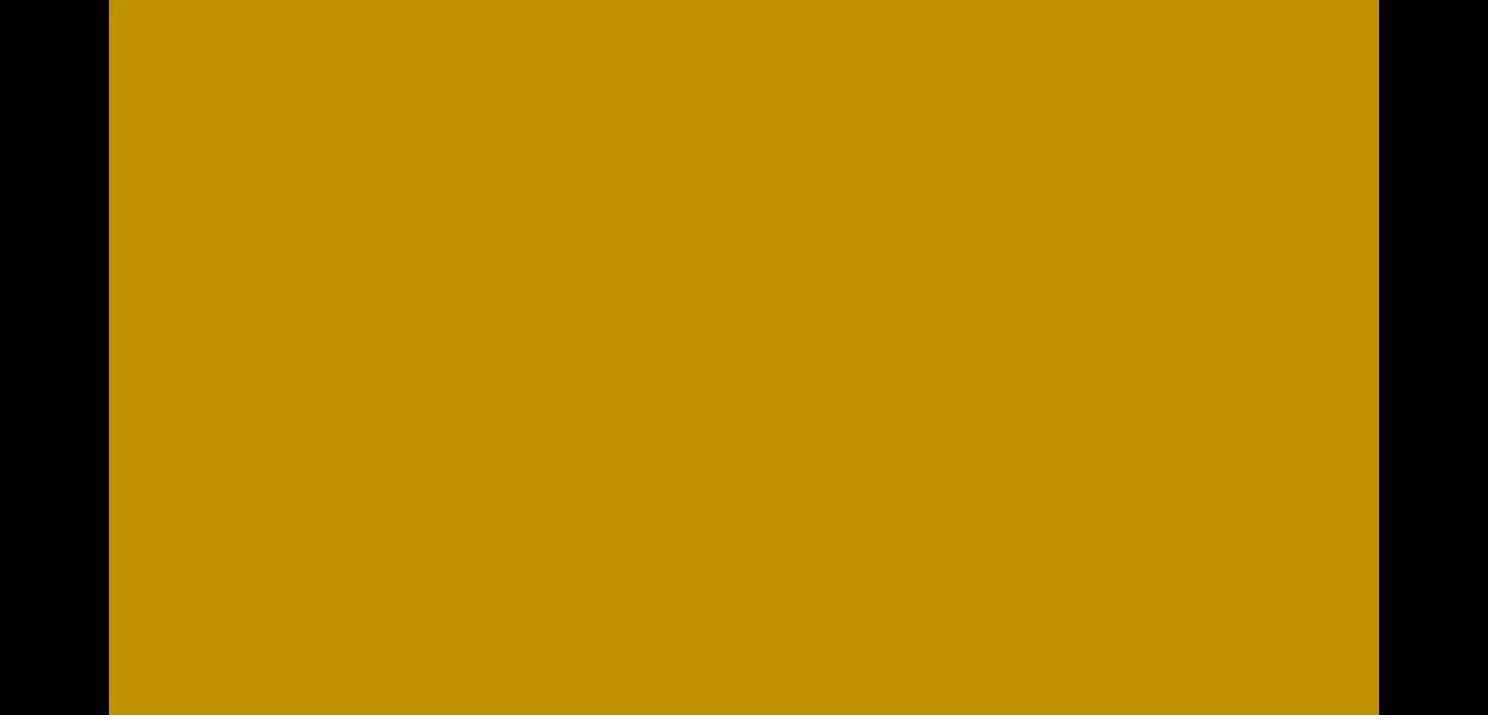 Task type: describe. For each thing, give the bounding box(es) containing it.
Paperback radio
[[1216, 475, 1452, 632]]

import theme application
[[0, 0, 1489, 715]]

Spearmint radio
[[1216, 160, 1452, 317]]

modern writer image
[[1227, 643, 1442, 715]]

main toolbar
[[111, 67, 872, 83]]

import theme button
[[1275, 657, 1407, 689]]

import theme
[[1301, 665, 1384, 681]]

menu bar inside "menu bar" banner
[[48, 23, 532, 53]]

Menus field
[[22, 63, 112, 88]]

theme
[[1346, 665, 1384, 681]]

Rename text field
[[48, 7, 192, 29]]



Task type: vqa. For each thing, say whether or not it's contained in the screenshot.
Coral option
yes



Task type: locate. For each thing, give the bounding box(es) containing it.
themes section
[[1207, 3, 1475, 715]]

menu bar banner
[[0, 0, 1489, 102]]

navigation inside import theme application
[[0, 101, 197, 715]]

Modern Writer radio
[[1216, 632, 1452, 715]]

Plum radio
[[1216, 317, 1452, 475]]

share. private to only me. image
[[1344, 18, 1360, 34]]

import
[[1301, 665, 1342, 681]]

navigation
[[0, 101, 197, 715]]

Coral radio
[[1216, 3, 1452, 160]]

menu bar
[[48, 23, 532, 53]]



